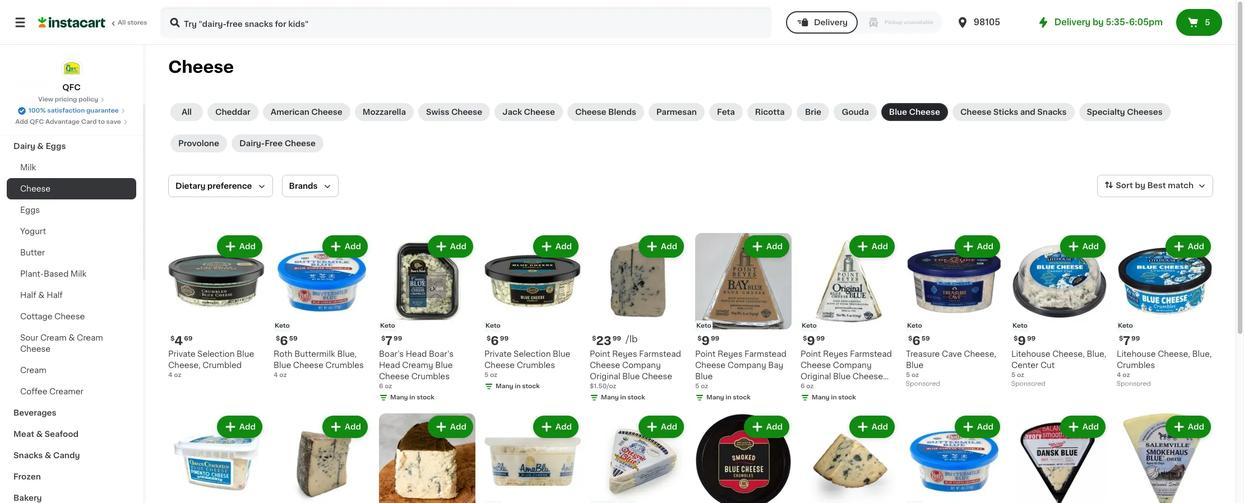 Task type: vqa. For each thing, say whether or not it's contained in the screenshot.
second $ 7 99 from right
yes



Task type: locate. For each thing, give the bounding box(es) containing it.
1 horizontal spatial $ 7 99
[[1119, 335, 1140, 347]]

5 inside treasure cave cheese, blue 5 oz
[[906, 372, 910, 379]]

59 for roth
[[289, 336, 298, 342]]

company inside point reyes farmstead cheese company bay blue 5 oz
[[728, 362, 766, 370]]

& right dairy
[[37, 142, 44, 150]]

american cheese link
[[263, 103, 350, 121]]

litehouse for 9
[[1012, 351, 1051, 358]]

2 horizontal spatial blue,
[[1193, 351, 1212, 358]]

5 99 from the left
[[817, 336, 825, 342]]

$ up point reyes farmstead cheese company bay blue 5 oz
[[698, 336, 702, 342]]

blue inside point reyes farmstead cheese company original blue cheese $1.50/oz
[[623, 373, 640, 381]]

many for point reyes farmstead cheese company original blue cheese
[[601, 395, 619, 401]]

point inside point reyes farmstead cheese company bay blue 5 oz
[[695, 351, 716, 358]]

keto for roth buttermilk blue, blue cheese crumbles
[[275, 323, 290, 329]]

2 59 from the left
[[922, 336, 930, 342]]

None search field
[[160, 7, 772, 38]]

1 boar's from the left
[[379, 351, 404, 358]]

in down point reyes farmstead cheese company original blue cheese $1.50/oz
[[620, 395, 626, 401]]

99 up creamy
[[394, 336, 402, 342]]

head
[[406, 351, 427, 358], [379, 362, 400, 370]]

many in stock down $1.50/oz
[[601, 395, 645, 401]]

2 boar's from the left
[[429, 351, 454, 358]]

$ 4 69
[[170, 335, 193, 347]]

delivery for delivery by 5:35-6:05pm
[[1055, 18, 1091, 26]]

private
[[168, 351, 195, 358], [485, 351, 512, 358]]

99 inside $ 6 99
[[500, 336, 509, 342]]

3 $ 9 99 from the left
[[1014, 335, 1036, 347]]

1 horizontal spatial $ 6 59
[[909, 335, 930, 347]]

9 for point reyes farmstead cheese company bay blue
[[702, 335, 710, 347]]

9 $ from the left
[[1014, 336, 1018, 342]]

1 horizontal spatial original
[[801, 373, 831, 381]]

2 $ 6 59 from the left
[[909, 335, 930, 347]]

qfc inside "link"
[[62, 84, 81, 91]]

in inside product group
[[620, 395, 626, 401]]

99 for litehouse cheese, blue, crumbles
[[1132, 336, 1140, 342]]

8 $ from the left
[[909, 336, 913, 342]]

blue cheese link
[[881, 103, 948, 121]]

creamer
[[49, 388, 83, 396]]

4 inside roth buttermilk blue, blue cheese crumbles 4 oz
[[274, 372, 278, 379]]

coffee creamer link
[[7, 381, 136, 403]]

cheese
[[168, 59, 234, 75], [311, 108, 342, 116], [451, 108, 482, 116], [524, 108, 555, 116], [575, 108, 606, 116], [909, 108, 940, 116], [961, 108, 992, 116], [285, 140, 316, 147], [20, 185, 51, 193], [54, 313, 85, 321], [20, 345, 51, 353], [293, 362, 324, 370], [485, 362, 515, 370], [590, 362, 620, 370], [695, 362, 726, 370], [801, 362, 831, 370], [379, 373, 409, 381], [642, 373, 672, 381], [853, 373, 883, 381]]

selection inside private selection blue cheese, crumbled 4 oz
[[197, 351, 235, 358]]

snacks
[[1038, 108, 1067, 116], [13, 452, 43, 460]]

sponsored badge image down the litehouse cheese, blue, crumbles 4 oz
[[1117, 381, 1151, 388]]

5 inside point reyes farmstead cheese company bay blue 5 oz
[[695, 384, 699, 390]]

$ inside $ 6 99
[[487, 336, 491, 342]]

1 horizontal spatial boar's
[[429, 351, 454, 358]]

$ 7 99 up creamy
[[381, 335, 402, 347]]

blue inside boar's head boar's head creamy blue cheese crumbles 6 oz
[[435, 362, 453, 370]]

head up creamy
[[406, 351, 427, 358]]

0 vertical spatial eggs
[[46, 142, 66, 150]]

product group containing 4
[[168, 233, 265, 380]]

by left 5:35-
[[1093, 18, 1104, 26]]

1 horizontal spatial blue,
[[1087, 351, 1107, 358]]

stock for 5
[[522, 384, 540, 390]]

0 horizontal spatial eggs
[[20, 206, 40, 214]]

3 blue, from the left
[[1193, 351, 1212, 358]]

Search field
[[162, 8, 771, 37]]

$ left 69
[[170, 336, 175, 342]]

1 farmstead from the left
[[639, 351, 681, 358]]

1 $ 6 59 from the left
[[276, 335, 298, 347]]

2 horizontal spatial sponsored badge image
[[1117, 381, 1151, 388]]

6 keto from the left
[[907, 323, 922, 329]]

1 original from the left
[[590, 373, 621, 381]]

0 vertical spatial all
[[118, 20, 126, 26]]

stock
[[522, 384, 540, 390], [417, 395, 435, 401], [628, 395, 645, 401], [733, 395, 751, 401], [839, 395, 856, 401]]

2 horizontal spatial $ 9 99
[[1014, 335, 1036, 347]]

based
[[44, 270, 69, 278]]

1 horizontal spatial by
[[1135, 182, 1146, 190]]

many down private selection blue cheese crumbles 5 oz
[[496, 384, 514, 390]]

jack cheese link
[[495, 103, 563, 121]]

7 for litehouse cheese, blue, crumbles
[[1123, 335, 1131, 347]]

3 reyes from the left
[[823, 351, 848, 358]]

blue inside point reyes farmstead cheese company bay blue 5 oz
[[695, 373, 713, 381]]

sponsored badge image for 7
[[1117, 381, 1151, 388]]

2 $ from the left
[[276, 336, 280, 342]]

2 farmstead from the left
[[745, 351, 787, 358]]

swiss
[[426, 108, 449, 116]]

all for all stores
[[118, 20, 126, 26]]

$ up boar's head boar's head creamy blue cheese crumbles 6 oz
[[381, 336, 385, 342]]

59 up treasure
[[922, 336, 930, 342]]

lists
[[31, 39, 51, 47]]

keto for private selection blue cheese crumbles
[[486, 323, 501, 329]]

cheese inside boar's head boar's head creamy blue cheese crumbles 6 oz
[[379, 373, 409, 381]]

selection inside private selection blue cheese crumbles 5 oz
[[514, 351, 551, 358]]

dairy-free cheese
[[239, 140, 316, 147]]

by for sort
[[1135, 182, 1146, 190]]

0 horizontal spatial delivery
[[814, 19, 848, 26]]

company inside point reyes farmstead cheese company original blue cheese $1.50/oz
[[622, 362, 661, 370]]

all up provolone link
[[182, 108, 192, 116]]

1 horizontal spatial half
[[47, 292, 63, 299]]

0 horizontal spatial $ 6 59
[[276, 335, 298, 347]]

keto
[[275, 323, 290, 329], [380, 323, 395, 329], [486, 323, 501, 329], [697, 323, 711, 329], [802, 323, 817, 329], [907, 323, 922, 329], [1013, 323, 1028, 329], [1118, 323, 1133, 329]]

snacks up frozen
[[13, 452, 43, 460]]

$ up the litehouse cheese, blue, crumbles 4 oz
[[1119, 336, 1123, 342]]

1 horizontal spatial qfc
[[62, 84, 81, 91]]

service type group
[[786, 11, 943, 34]]

blue, inside the litehouse cheese, blue, crumbles 4 oz
[[1193, 351, 1212, 358]]

1 horizontal spatial company
[[728, 362, 766, 370]]

2 point from the left
[[695, 351, 716, 358]]

2 reyes from the left
[[718, 351, 743, 358]]

0 horizontal spatial blue,
[[337, 351, 357, 358]]

all link
[[170, 103, 203, 121]]

beverages link
[[7, 403, 136, 424]]

1 reyes from the left
[[612, 351, 637, 358]]

point
[[590, 351, 610, 358], [695, 351, 716, 358], [801, 351, 821, 358]]

1 $ 9 99 from the left
[[698, 335, 720, 347]]

2 $ 9 99 from the left
[[803, 335, 825, 347]]

$ for point reyes farmstead cheese company original blue cheese wedge, vegetarian
[[803, 336, 807, 342]]

cheddar
[[215, 108, 251, 116]]

milk down dairy
[[20, 164, 36, 172]]

0 vertical spatial qfc
[[62, 84, 81, 91]]

many down point reyes farmstead cheese company bay blue 5 oz
[[707, 395, 724, 401]]

0 horizontal spatial original
[[590, 373, 621, 381]]

roth
[[274, 351, 293, 358]]

0 horizontal spatial 59
[[289, 336, 298, 342]]

sour cream & cream cheese link
[[7, 328, 136, 360]]

$ for treasure cave cheese, blue
[[909, 336, 913, 342]]

by inside delivery by 5:35-6:05pm link
[[1093, 18, 1104, 26]]

1 vertical spatial milk
[[71, 270, 86, 278]]

7 99 from the left
[[1132, 336, 1140, 342]]

by right sort
[[1135, 182, 1146, 190]]

blue, inside roth buttermilk blue, blue cheese crumbles 4 oz
[[337, 351, 357, 358]]

1 99 from the left
[[394, 336, 402, 342]]

0 horizontal spatial reyes
[[612, 351, 637, 358]]

litehouse cheese, blue, center cut 5 oz
[[1012, 351, 1107, 379]]

0 horizontal spatial $ 7 99
[[381, 335, 402, 347]]

farmstead down $23.99 per pound 'element'
[[639, 351, 681, 358]]

stock for original
[[628, 395, 645, 401]]

crumbles inside the litehouse cheese, blue, crumbles 4 oz
[[1117, 362, 1155, 370]]

9 up point reyes farmstead cheese company bay blue 5 oz
[[702, 335, 710, 347]]

0 horizontal spatial half
[[20, 292, 36, 299]]

1 horizontal spatial selection
[[514, 351, 551, 358]]

$ up treasure
[[909, 336, 913, 342]]

by inside best match sort by field
[[1135, 182, 1146, 190]]

& inside sour cream & cream cheese
[[69, 334, 75, 342]]

1 horizontal spatial private
[[485, 351, 512, 358]]

& down cottage cheese link
[[69, 334, 75, 342]]

2 company from the left
[[728, 362, 766, 370]]

3 9 from the left
[[1018, 335, 1026, 347]]

creamy
[[402, 362, 433, 370]]

original inside point reyes farmstead cheese company original blue cheese wedge, vegetarian
[[801, 373, 831, 381]]

$ up center
[[1014, 336, 1018, 342]]

sticks
[[994, 108, 1019, 116]]

$ 9 99 for litehouse cheese, blue, center cut
[[1014, 335, 1036, 347]]

company left the bay
[[728, 362, 766, 370]]

thanksgiving link
[[7, 93, 136, 114]]

selection for crumbles
[[514, 351, 551, 358]]

$ up 6 oz
[[803, 336, 807, 342]]

1 $ from the left
[[170, 336, 175, 342]]

7 up boar's head boar's head creamy blue cheese crumbles 6 oz
[[385, 335, 393, 347]]

99 up point reyes farmstead cheese company original blue cheese wedge, vegetarian
[[817, 336, 825, 342]]

0 horizontal spatial snacks
[[13, 452, 43, 460]]

cream
[[40, 334, 67, 342], [77, 334, 103, 342], [20, 367, 46, 375]]

in down boar's head boar's head creamy blue cheese crumbles 6 oz
[[410, 395, 415, 401]]

2 horizontal spatial point
[[801, 351, 821, 358]]

farmstead inside point reyes farmstead cheese company bay blue 5 oz
[[745, 351, 787, 358]]

10 $ from the left
[[1119, 336, 1123, 342]]

company up vegetarian
[[833, 362, 872, 370]]

reyes inside point reyes farmstead cheese company bay blue 5 oz
[[718, 351, 743, 358]]

eggs
[[46, 142, 66, 150], [20, 206, 40, 214]]

1 horizontal spatial $ 9 99
[[803, 335, 825, 347]]

many down the wedge,
[[812, 395, 830, 401]]

99
[[394, 336, 402, 342], [500, 336, 509, 342], [613, 336, 621, 342], [711, 336, 720, 342], [817, 336, 825, 342], [1027, 336, 1036, 342], [1132, 336, 1140, 342]]

farmstead inside point reyes farmstead cheese company original blue cheese $1.50/oz
[[639, 351, 681, 358]]

many in stock for 5
[[496, 384, 540, 390]]

3 keto from the left
[[486, 323, 501, 329]]

many in stock for original
[[601, 395, 645, 401]]

in down private selection blue cheese crumbles 5 oz
[[515, 384, 521, 390]]

blue, inside the litehouse cheese, blue, center cut 5 oz
[[1087, 351, 1107, 358]]

99 for private selection blue cheese crumbles
[[500, 336, 509, 342]]

1 59 from the left
[[289, 336, 298, 342]]

1 point from the left
[[590, 351, 610, 358]]

many down boar's head boar's head creamy blue cheese crumbles 6 oz
[[390, 395, 408, 401]]

99 for litehouse cheese, blue, center cut
[[1027, 336, 1036, 342]]

all left stores at the left top of the page
[[118, 20, 126, 26]]

oz inside the litehouse cheese, blue, crumbles 4 oz
[[1123, 372, 1130, 379]]

cheese inside sour cream & cream cheese
[[20, 345, 51, 353]]

private inside private selection blue cheese, crumbled 4 oz
[[168, 351, 195, 358]]

3 point from the left
[[801, 351, 821, 358]]

5 keto from the left
[[802, 323, 817, 329]]

2 horizontal spatial reyes
[[823, 351, 848, 358]]

sponsored badge image down treasure
[[906, 381, 940, 388]]

$ 6 59 up treasure
[[909, 335, 930, 347]]

stock down point reyes farmstead cheese company original blue cheese $1.50/oz
[[628, 395, 645, 401]]

qfc up view pricing policy link
[[62, 84, 81, 91]]

9 up center
[[1018, 335, 1026, 347]]

3 sponsored badge image from the left
[[1117, 381, 1151, 388]]

litehouse inside the litehouse cheese, blue, crumbles 4 oz
[[1117, 351, 1156, 358]]

original up $1.50/oz
[[590, 373, 621, 381]]

0 horizontal spatial selection
[[197, 351, 235, 358]]

in for bay
[[726, 395, 732, 401]]

cottage cheese link
[[7, 306, 136, 328]]

cheese inside private selection blue cheese crumbles 5 oz
[[485, 362, 515, 370]]

many in stock down private selection blue cheese crumbles 5 oz
[[496, 384, 540, 390]]

eggs up the yogurt
[[20, 206, 40, 214]]

0 horizontal spatial company
[[622, 362, 661, 370]]

private down $ 6 99
[[485, 351, 512, 358]]

$ inside $ 4 69
[[170, 336, 175, 342]]

1 horizontal spatial 59
[[922, 336, 930, 342]]

$ left the /lb
[[592, 336, 596, 342]]

7 $ from the left
[[803, 336, 807, 342]]

4 keto from the left
[[697, 323, 711, 329]]

sponsored badge image
[[906, 381, 940, 388], [1012, 381, 1046, 388], [1117, 381, 1151, 388]]

farmstead for point reyes farmstead cheese company original blue cheese
[[639, 351, 681, 358]]

7
[[385, 335, 393, 347], [1123, 335, 1131, 347]]

$ up private selection blue cheese crumbles 5 oz
[[487, 336, 491, 342]]

0 vertical spatial head
[[406, 351, 427, 358]]

selection
[[197, 351, 235, 358], [514, 351, 551, 358]]

litehouse inside the litehouse cheese, blue, center cut 5 oz
[[1012, 351, 1051, 358]]

many in stock down point reyes farmstead cheese company bay blue 5 oz
[[707, 395, 751, 401]]

dietary
[[176, 182, 205, 190]]

2 horizontal spatial farmstead
[[850, 351, 892, 358]]

3 $ from the left
[[381, 336, 385, 342]]

2 litehouse from the left
[[1117, 351, 1156, 358]]

cream down cottage cheese link
[[77, 334, 103, 342]]

private inside private selection blue cheese crumbles 5 oz
[[485, 351, 512, 358]]

product group
[[168, 233, 265, 380], [274, 233, 370, 380], [379, 233, 476, 405], [485, 233, 581, 394], [590, 233, 686, 405], [695, 233, 792, 405], [801, 233, 897, 405], [906, 233, 1003, 390], [1012, 233, 1108, 390], [1117, 233, 1214, 390], [168, 414, 265, 504], [274, 414, 370, 504], [379, 414, 476, 504], [485, 414, 581, 504], [590, 414, 686, 504], [695, 414, 792, 504], [801, 414, 897, 504], [906, 414, 1003, 504], [1012, 414, 1108, 504], [1117, 414, 1214, 504]]

crumbles inside boar's head boar's head creamy blue cheese crumbles 6 oz
[[411, 373, 450, 381]]

cave
[[942, 351, 962, 358]]

2 blue, from the left
[[1087, 351, 1107, 358]]

view
[[38, 96, 53, 103]]

2 sponsored badge image from the left
[[1012, 381, 1046, 388]]

in down point reyes farmstead cheese company bay blue 5 oz
[[726, 395, 732, 401]]

2 7 from the left
[[1123, 335, 1131, 347]]

$ up roth
[[276, 336, 280, 342]]

half down plant-based milk
[[47, 292, 63, 299]]

point inside point reyes farmstead cheese company original blue cheese $1.50/oz
[[590, 351, 610, 358]]

1 private from the left
[[168, 351, 195, 358]]

recipes
[[13, 79, 46, 86]]

reyes inside point reyes farmstead cheese company original blue cheese $1.50/oz
[[612, 351, 637, 358]]

thanksgiving
[[13, 100, 67, 108]]

meat & seafood link
[[7, 424, 136, 445]]

0 horizontal spatial $ 9 99
[[698, 335, 720, 347]]

3 farmstead from the left
[[850, 351, 892, 358]]

1 horizontal spatial farmstead
[[745, 351, 787, 358]]

$23.99 per pound element
[[590, 334, 686, 349]]

many in stock
[[496, 384, 540, 390], [390, 395, 435, 401], [601, 395, 645, 401], [707, 395, 751, 401], [812, 395, 856, 401]]

2 horizontal spatial company
[[833, 362, 872, 370]]

9 for litehouse cheese, blue, center cut
[[1018, 335, 1026, 347]]

1 vertical spatial head
[[379, 362, 400, 370]]

stock down point reyes farmstead cheese company bay blue 5 oz
[[733, 395, 751, 401]]

$ for private selection blue cheese crumbles
[[487, 336, 491, 342]]

1 horizontal spatial head
[[406, 351, 427, 358]]

4 99 from the left
[[711, 336, 720, 342]]

5 inside the litehouse cheese, blue, center cut 5 oz
[[1012, 372, 1016, 379]]

brie
[[805, 108, 822, 116]]

99 right "23"
[[613, 336, 621, 342]]

6 $ from the left
[[698, 336, 702, 342]]

farmstead up the bay
[[745, 351, 787, 358]]

& left candy
[[45, 452, 51, 460]]

1 blue, from the left
[[337, 351, 357, 358]]

original for $1.50/oz
[[590, 373, 621, 381]]

1 horizontal spatial point
[[695, 351, 716, 358]]

$ 9 99 up center
[[1014, 335, 1036, 347]]

99 up center
[[1027, 336, 1036, 342]]

stock inside product group
[[628, 395, 645, 401]]

1 keto from the left
[[275, 323, 290, 329]]

$ 9 99 up point reyes farmstead cheese company bay blue 5 oz
[[698, 335, 720, 347]]

half & half
[[20, 292, 63, 299]]

1 7 from the left
[[385, 335, 393, 347]]

1 horizontal spatial delivery
[[1055, 18, 1091, 26]]

5:35-
[[1106, 18, 1129, 26]]

many down $1.50/oz
[[601, 395, 619, 401]]

1 horizontal spatial milk
[[71, 270, 86, 278]]

$ for point reyes farmstead cheese company bay blue
[[698, 336, 702, 342]]

1 horizontal spatial eggs
[[46, 142, 66, 150]]

$ 6 59 for roth
[[276, 335, 298, 347]]

sponsored badge image down center
[[1012, 381, 1046, 388]]

milk right based
[[71, 270, 86, 278]]

oz inside treasure cave cheese, blue 5 oz
[[912, 372, 919, 379]]

treasure cave cheese, blue 5 oz
[[906, 351, 997, 379]]

stock down boar's head boar's head creamy blue cheese crumbles 6 oz
[[417, 395, 435, 401]]

1 company from the left
[[622, 362, 661, 370]]

free
[[265, 140, 283, 147]]

$ for litehouse cheese, blue, center cut
[[1014, 336, 1018, 342]]

half down plant-
[[20, 292, 36, 299]]

$ 7 99 for litehouse cheese, blue, crumbles
[[1119, 335, 1140, 347]]

2 private from the left
[[485, 351, 512, 358]]

in for original
[[620, 395, 626, 401]]

5 $ from the left
[[592, 336, 596, 342]]

0 horizontal spatial private
[[168, 351, 195, 358]]

farmstead up vegetarian
[[850, 351, 892, 358]]

4 inside private selection blue cheese, crumbled 4 oz
[[168, 372, 173, 379]]

6 99 from the left
[[1027, 336, 1036, 342]]

cream up coffee
[[20, 367, 46, 375]]

1 horizontal spatial 7
[[1123, 335, 1131, 347]]

keto for point reyes farmstead cheese company bay blue
[[697, 323, 711, 329]]

99 for point reyes farmstead cheese company bay blue
[[711, 336, 720, 342]]

1 $ 7 99 from the left
[[381, 335, 402, 347]]

satisfaction
[[47, 108, 85, 114]]

sponsored badge image for 6
[[906, 381, 940, 388]]

& right the meat
[[36, 431, 43, 439]]

meat & seafood
[[13, 431, 79, 439]]

1 horizontal spatial reyes
[[718, 351, 743, 358]]

many in stock for bay
[[707, 395, 751, 401]]

6 for treasure cave cheese, blue
[[913, 335, 921, 347]]

blue inside roth buttermilk blue, blue cheese crumbles 4 oz
[[274, 362, 291, 370]]

& for half
[[38, 292, 45, 299]]

8 keto from the left
[[1118, 323, 1133, 329]]

0 horizontal spatial litehouse
[[1012, 351, 1051, 358]]

stock down vegetarian
[[839, 395, 856, 401]]

1 litehouse from the left
[[1012, 351, 1051, 358]]

snacks & candy
[[13, 452, 80, 460]]

0 horizontal spatial boar's
[[379, 351, 404, 358]]

2 99 from the left
[[500, 336, 509, 342]]

many in stock down boar's head boar's head creamy blue cheese crumbles 6 oz
[[390, 395, 435, 401]]

2 $ 7 99 from the left
[[1119, 335, 1140, 347]]

99 up the litehouse cheese, blue, crumbles 4 oz
[[1132, 336, 1140, 342]]

0 horizontal spatial by
[[1093, 18, 1104, 26]]

1 9 from the left
[[702, 335, 710, 347]]

original inside point reyes farmstead cheese company original blue cheese $1.50/oz
[[590, 373, 621, 381]]

delivery inside button
[[814, 19, 848, 26]]

1 horizontal spatial 9
[[807, 335, 815, 347]]

1 vertical spatial by
[[1135, 182, 1146, 190]]

2 selection from the left
[[514, 351, 551, 358]]

1 vertical spatial eggs
[[20, 206, 40, 214]]

qfc down the 100%
[[30, 119, 44, 125]]

2 keto from the left
[[380, 323, 395, 329]]

1 horizontal spatial all
[[182, 108, 192, 116]]

$ 7 99
[[381, 335, 402, 347], [1119, 335, 1140, 347]]

feta link
[[709, 103, 743, 121]]

litehouse for 7
[[1117, 351, 1156, 358]]

7 up the litehouse cheese, blue, crumbles 4 oz
[[1123, 335, 1131, 347]]

1 vertical spatial snacks
[[13, 452, 43, 460]]

0 horizontal spatial point
[[590, 351, 610, 358]]

gouda link
[[834, 103, 877, 121]]

blue inside treasure cave cheese, blue 5 oz
[[906, 362, 924, 370]]

meat
[[13, 431, 34, 439]]

in
[[515, 384, 521, 390], [410, 395, 415, 401], [620, 395, 626, 401], [726, 395, 732, 401], [831, 395, 837, 401]]

cheddar link
[[207, 103, 258, 121]]

0 horizontal spatial milk
[[20, 164, 36, 172]]

original up the wedge,
[[801, 373, 831, 381]]

oz inside the litehouse cheese, blue, center cut 5 oz
[[1017, 372, 1025, 379]]

$ 9 99
[[698, 335, 720, 347], [803, 335, 825, 347], [1014, 335, 1036, 347]]

2 horizontal spatial 9
[[1018, 335, 1026, 347]]

1 horizontal spatial sponsored badge image
[[1012, 381, 1046, 388]]

add button
[[218, 237, 261, 257], [323, 237, 367, 257], [429, 237, 472, 257], [534, 237, 578, 257], [640, 237, 683, 257], [745, 237, 788, 257], [851, 237, 894, 257], [956, 237, 999, 257], [1061, 237, 1105, 257], [1167, 237, 1210, 257], [218, 417, 261, 437], [323, 417, 367, 437], [429, 417, 472, 437], [534, 417, 578, 437], [640, 417, 683, 437], [745, 417, 788, 437], [851, 417, 894, 437], [956, 417, 999, 437], [1061, 417, 1105, 437], [1167, 417, 1210, 437]]

cheese, inside the litehouse cheese, blue, crumbles 4 oz
[[1158, 351, 1191, 358]]

1 horizontal spatial litehouse
[[1117, 351, 1156, 358]]

& inside 'link'
[[36, 431, 43, 439]]

2 half from the left
[[47, 292, 63, 299]]

reyes for point reyes farmstead cheese company original blue cheese
[[612, 351, 637, 358]]

1 sponsored badge image from the left
[[906, 381, 940, 388]]

1 vertical spatial qfc
[[30, 119, 44, 125]]

6
[[280, 335, 288, 347], [491, 335, 499, 347], [913, 335, 921, 347], [379, 384, 383, 390], [801, 384, 805, 390]]

specialty
[[1087, 108, 1125, 116]]

guarantee
[[86, 108, 119, 114]]

7 keto from the left
[[1013, 323, 1028, 329]]

0 horizontal spatial 9
[[702, 335, 710, 347]]

$ 7 99 up the litehouse cheese, blue, crumbles 4 oz
[[1119, 335, 1140, 347]]

stock down private selection blue cheese crumbles 5 oz
[[522, 384, 540, 390]]

$ 9 99 up point reyes farmstead cheese company original blue cheese wedge, vegetarian
[[803, 335, 825, 347]]

head left creamy
[[379, 362, 400, 370]]

milk
[[20, 164, 36, 172], [71, 270, 86, 278]]

99 inside $ 23 99
[[613, 336, 621, 342]]

23
[[596, 335, 612, 347]]

1 vertical spatial all
[[182, 108, 192, 116]]

delivery button
[[786, 11, 858, 34]]

in down vegetarian
[[831, 395, 837, 401]]

oz inside roth buttermilk blue, blue cheese crumbles 4 oz
[[279, 372, 287, 379]]

private down $ 4 69 on the left of page
[[168, 351, 195, 358]]

100%
[[29, 108, 46, 114]]

blue inside private selection blue cheese, crumbled 4 oz
[[237, 351, 254, 358]]

cheese inside roth buttermilk blue, blue cheese crumbles 4 oz
[[293, 362, 324, 370]]

1 selection from the left
[[197, 351, 235, 358]]

match
[[1168, 182, 1194, 190]]

$ 6 59 up roth
[[276, 335, 298, 347]]

59 up roth
[[289, 336, 298, 342]]

to
[[98, 119, 105, 125]]

0 horizontal spatial 7
[[385, 335, 393, 347]]

cheese, inside private selection blue cheese, crumbled 4 oz
[[168, 362, 201, 370]]

0 horizontal spatial head
[[379, 362, 400, 370]]

company inside point reyes farmstead cheese company original blue cheese wedge, vegetarian
[[833, 362, 872, 370]]

9 up 6 oz
[[807, 335, 815, 347]]

company down $23.99 per pound 'element'
[[622, 362, 661, 370]]

99 for point reyes farmstead cheese company original blue cheese wedge, vegetarian
[[817, 336, 825, 342]]

4 inside the litehouse cheese, blue, crumbles 4 oz
[[1117, 372, 1121, 379]]

dietary preference button
[[168, 175, 273, 197]]

delivery for delivery
[[814, 19, 848, 26]]

eggs link
[[7, 200, 136, 221]]

0 horizontal spatial all
[[118, 20, 126, 26]]

3 99 from the left
[[613, 336, 621, 342]]

coffee
[[20, 388, 47, 396]]

eggs down advantage
[[46, 142, 66, 150]]

all inside all link
[[182, 108, 192, 116]]

sour cream & cream cheese
[[20, 334, 103, 353]]

2 original from the left
[[801, 373, 831, 381]]

farmstead
[[639, 351, 681, 358], [745, 351, 787, 358], [850, 351, 892, 358]]

0 vertical spatial snacks
[[1038, 108, 1067, 116]]

0 vertical spatial by
[[1093, 18, 1104, 26]]

99 up point reyes farmstead cheese company bay blue 5 oz
[[711, 336, 720, 342]]

cottage cheese
[[20, 313, 85, 321]]

snacks right and
[[1038, 108, 1067, 116]]

point reyes farmstead cheese company bay blue 5 oz
[[695, 351, 787, 390]]

99 up private selection blue cheese crumbles 5 oz
[[500, 336, 509, 342]]

4 $ from the left
[[487, 336, 491, 342]]

0 horizontal spatial farmstead
[[639, 351, 681, 358]]

2 9 from the left
[[807, 335, 815, 347]]

$ 6 99
[[487, 335, 509, 347]]

brands
[[289, 182, 318, 190]]

oz inside point reyes farmstead cheese company bay blue 5 oz
[[701, 384, 708, 390]]

treasure
[[906, 351, 940, 358]]

3 company from the left
[[833, 362, 872, 370]]

& up cottage
[[38, 292, 45, 299]]

0 horizontal spatial sponsored badge image
[[906, 381, 940, 388]]

0 vertical spatial milk
[[20, 164, 36, 172]]

blue
[[889, 108, 907, 116], [237, 351, 254, 358], [553, 351, 570, 358], [274, 362, 291, 370], [435, 362, 453, 370], [906, 362, 924, 370], [623, 373, 640, 381], [695, 373, 713, 381], [833, 373, 851, 381]]



Task type: describe. For each thing, give the bounding box(es) containing it.
plant-
[[20, 270, 44, 278]]

cheese blends
[[575, 108, 636, 116]]

cheese inside point reyes farmstead cheese company bay blue 5 oz
[[695, 362, 726, 370]]

company for oz
[[728, 362, 766, 370]]

0 horizontal spatial qfc
[[30, 119, 44, 125]]

buttermilk
[[295, 351, 335, 358]]

59 for treasure
[[922, 336, 930, 342]]

mozzarella link
[[355, 103, 414, 121]]

crumbles inside private selection blue cheese crumbles 5 oz
[[517, 362, 555, 370]]

& for eggs
[[37, 142, 44, 150]]

point inside point reyes farmstead cheese company original blue cheese wedge, vegetarian
[[801, 351, 821, 358]]

view pricing policy link
[[38, 95, 105, 104]]

7 for boar's head boar's head creamy blue cheese crumbles
[[385, 335, 393, 347]]

provolone
[[178, 140, 219, 147]]

by for delivery
[[1093, 18, 1104, 26]]

$ inside $ 23 99
[[592, 336, 596, 342]]

frozen link
[[7, 467, 136, 488]]

keto for boar's head boar's head creamy blue cheese crumbles
[[380, 323, 395, 329]]

swiss cheese link
[[418, 103, 490, 121]]

dairy-
[[239, 140, 265, 147]]

100% satisfaction guarantee
[[29, 108, 119, 114]]

$1.50/oz
[[590, 384, 616, 390]]

& for candy
[[45, 452, 51, 460]]

dairy-free cheese link
[[232, 135, 324, 153]]

5 inside button
[[1205, 19, 1210, 26]]

produce
[[13, 121, 48, 129]]

cheese sticks and snacks
[[961, 108, 1067, 116]]

add qfc advantage card to save link
[[15, 118, 128, 127]]

mozzarella
[[363, 108, 406, 116]]

add inside add qfc advantage card to save link
[[15, 119, 28, 125]]

qfc link
[[61, 58, 82, 93]]

private for cheese,
[[168, 351, 195, 358]]

original for wedge,
[[801, 373, 831, 381]]

cheese, inside treasure cave cheese, blue 5 oz
[[964, 351, 997, 358]]

best
[[1148, 182, 1166, 190]]

$ 9 99 for point reyes farmstead cheese company bay blue
[[698, 335, 720, 347]]

many in stock down the wedge,
[[812, 395, 856, 401]]

sponsored badge image for 9
[[1012, 381, 1046, 388]]

crumbled
[[203, 362, 242, 370]]

roth buttermilk blue, blue cheese crumbles 4 oz
[[274, 351, 364, 379]]

bakery
[[13, 495, 42, 502]]

parmesan
[[657, 108, 697, 116]]

cream down cottage cheese
[[40, 334, 67, 342]]

parmesan link
[[649, 103, 705, 121]]

keto for point reyes farmstead cheese company original blue cheese wedge, vegetarian
[[802, 323, 817, 329]]

ricotta link
[[747, 103, 793, 121]]

6 for private selection blue cheese crumbles
[[491, 335, 499, 347]]

stores
[[127, 20, 147, 26]]

in for 5
[[515, 384, 521, 390]]

private for cheese
[[485, 351, 512, 358]]

sour
[[20, 334, 38, 342]]

many for point reyes farmstead cheese company bay blue
[[707, 395, 724, 401]]

feta
[[717, 108, 735, 116]]

oz inside boar's head boar's head creamy blue cheese crumbles 6 oz
[[385, 384, 392, 390]]

dietary preference
[[176, 182, 252, 190]]

point for point reyes farmstead cheese company bay blue
[[695, 351, 716, 358]]

butter
[[20, 249, 45, 257]]

produce link
[[7, 114, 136, 136]]

100% satisfaction guarantee button
[[17, 104, 126, 116]]

$ for boar's head boar's head creamy blue cheese crumbles
[[381, 336, 385, 342]]

keto for treasure cave cheese, blue
[[907, 323, 922, 329]]

company for wedge,
[[833, 362, 872, 370]]

selection for crumbled
[[197, 351, 235, 358]]

$ for private selection blue cheese, crumbled
[[170, 336, 175, 342]]

blue inside private selection blue cheese crumbles 5 oz
[[553, 351, 570, 358]]

many in stock for blue
[[390, 395, 435, 401]]

point reyes farmstead cheese company original blue cheese wedge, vegetarian
[[801, 351, 892, 392]]

provolone link
[[170, 135, 227, 153]]

gouda
[[842, 108, 869, 116]]

point for point reyes farmstead cheese company original blue cheese
[[590, 351, 610, 358]]

view pricing policy
[[38, 96, 98, 103]]

specialty cheeses
[[1087, 108, 1163, 116]]

blue, for 9
[[1087, 351, 1107, 358]]

dairy
[[13, 142, 35, 150]]

$ 7 99 for boar's head boar's head creamy blue cheese crumbles
[[381, 335, 402, 347]]

many for private selection blue cheese crumbles
[[496, 384, 514, 390]]

yogurt link
[[7, 221, 136, 242]]

reyes inside point reyes farmstead cheese company original blue cheese wedge, vegetarian
[[823, 351, 848, 358]]

cut
[[1041, 362, 1055, 370]]

instacart logo image
[[38, 16, 105, 29]]

$ for roth buttermilk blue, blue cheese crumbles
[[276, 336, 280, 342]]

jack
[[503, 108, 522, 116]]

99 for boar's head boar's head creamy blue cheese crumbles
[[394, 336, 402, 342]]

sort
[[1116, 182, 1133, 190]]

many for point reyes farmstead cheese company original blue cheese wedge, vegetarian
[[812, 395, 830, 401]]

add qfc advantage card to save
[[15, 119, 121, 125]]

delivery by 5:35-6:05pm
[[1055, 18, 1163, 26]]

all stores
[[118, 20, 147, 26]]

6 oz
[[801, 384, 814, 390]]

crumbles inside roth buttermilk blue, blue cheese crumbles 4 oz
[[326, 362, 364, 370]]

best match
[[1148, 182, 1194, 190]]

all for all
[[182, 108, 192, 116]]

preference
[[207, 182, 252, 190]]

cheese, inside the litehouse cheese, blue, center cut 5 oz
[[1053, 351, 1085, 358]]

Best match Sort by field
[[1098, 175, 1214, 197]]

1 half from the left
[[20, 292, 36, 299]]

milk link
[[7, 157, 136, 178]]

blue, for 6
[[337, 351, 357, 358]]

brands button
[[282, 175, 338, 197]]

yogurt
[[20, 228, 46, 236]]

ricotta
[[755, 108, 785, 116]]

save
[[106, 119, 121, 125]]

blue, for 7
[[1193, 351, 1212, 358]]

many for boar's head boar's head creamy blue cheese crumbles
[[390, 395, 408, 401]]

qfc logo image
[[61, 58, 82, 80]]

5 button
[[1177, 9, 1223, 36]]

company for $1.50/oz
[[622, 362, 661, 370]]

stock for bay
[[733, 395, 751, 401]]

cheese sticks and snacks link
[[953, 103, 1075, 121]]

bay
[[768, 362, 784, 370]]

in for blue
[[410, 395, 415, 401]]

lists link
[[7, 31, 136, 54]]

6:05pm
[[1129, 18, 1163, 26]]

snacks & candy link
[[7, 445, 136, 467]]

5 inside private selection blue cheese crumbles 5 oz
[[485, 372, 489, 379]]

6 for roth buttermilk blue, blue cheese crumbles
[[280, 335, 288, 347]]

keto for litehouse cheese, blue, center cut
[[1013, 323, 1028, 329]]

center
[[1012, 362, 1039, 370]]

9 for point reyes farmstead cheese company original blue cheese wedge, vegetarian
[[807, 335, 815, 347]]

$ 9 99 for point reyes farmstead cheese company original blue cheese wedge, vegetarian
[[803, 335, 825, 347]]

point reyes farmstead cheese company original blue cheese $1.50/oz
[[590, 351, 681, 390]]

oz inside private selection blue cheese, crumbled 4 oz
[[174, 372, 181, 379]]

reyes for point reyes farmstead cheese company bay blue
[[718, 351, 743, 358]]

cheese blends link
[[568, 103, 644, 121]]

6 inside boar's head boar's head creamy blue cheese crumbles 6 oz
[[379, 384, 383, 390]]

cheeses
[[1127, 108, 1163, 116]]

oz inside private selection blue cheese crumbles 5 oz
[[490, 372, 497, 379]]

stock for blue
[[417, 395, 435, 401]]

american cheese
[[271, 108, 342, 116]]

product group containing 23
[[590, 233, 686, 405]]

keto for litehouse cheese, blue, crumbles
[[1118, 323, 1133, 329]]

$ for litehouse cheese, blue, crumbles
[[1119, 336, 1123, 342]]

blue inside point reyes farmstead cheese company original blue cheese wedge, vegetarian
[[833, 373, 851, 381]]

& for seafood
[[36, 431, 43, 439]]

$ 6 59 for treasure
[[909, 335, 930, 347]]

advantage
[[45, 119, 80, 125]]

1 horizontal spatial snacks
[[1038, 108, 1067, 116]]

98105 button
[[956, 7, 1023, 38]]

american
[[271, 108, 309, 116]]

69
[[184, 336, 193, 342]]

cream link
[[7, 360, 136, 381]]

bakery link
[[7, 488, 136, 504]]

recipes link
[[7, 72, 136, 93]]

card
[[81, 119, 97, 125]]

boar's head boar's head creamy blue cheese crumbles 6 oz
[[379, 351, 454, 390]]

farmstead inside point reyes farmstead cheese company original blue cheese wedge, vegetarian
[[850, 351, 892, 358]]

farmstead for point reyes farmstead cheese company bay blue
[[745, 351, 787, 358]]

jack cheese
[[503, 108, 555, 116]]

litehouse cheese, blue, crumbles 4 oz
[[1117, 351, 1212, 379]]



